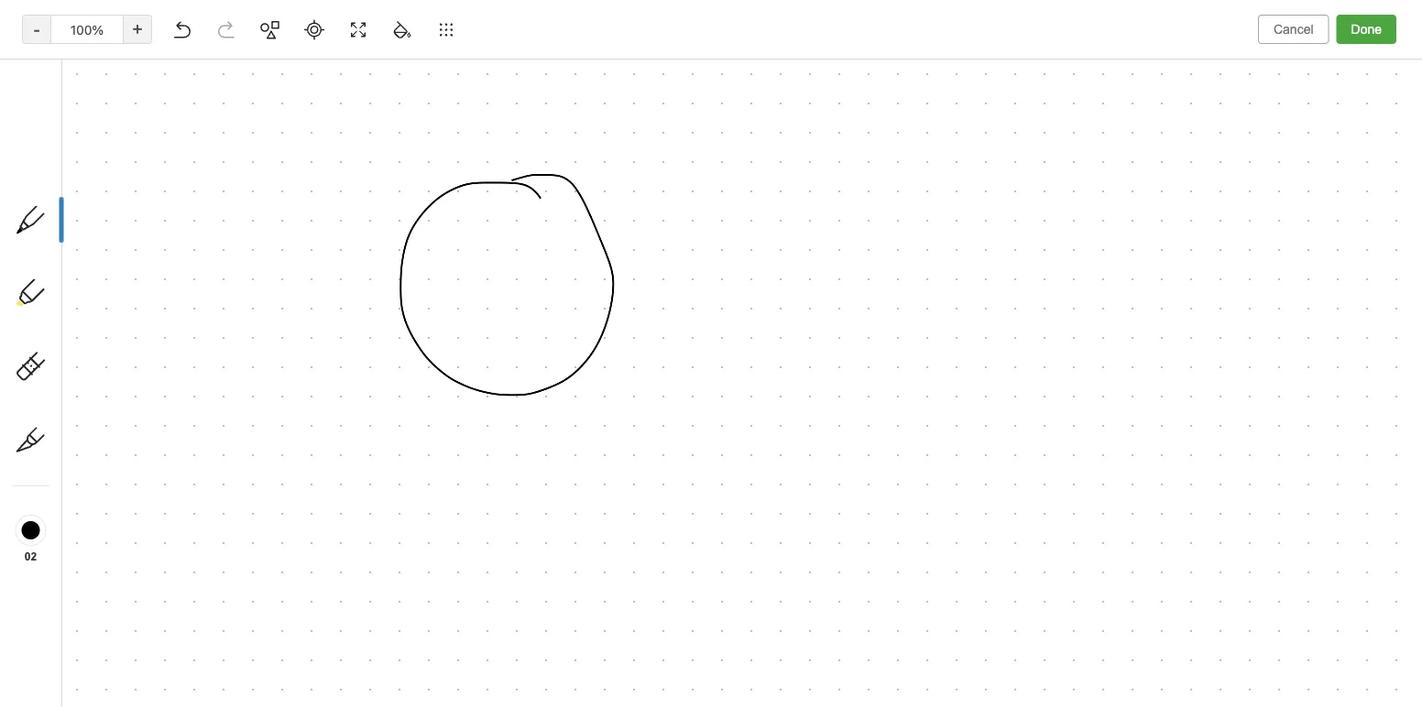 Task type: locate. For each thing, give the bounding box(es) containing it.
a right on
[[144, 219, 151, 233]]

most
[[244, 271, 273, 286]]

new notebook
[[61, 566, 144, 580]]

am
[[404, 472, 424, 487]]

minutes
[[275, 312, 316, 325], [275, 422, 316, 435], [275, 625, 316, 638]]

what
[[244, 161, 275, 176], [343, 161, 375, 176], [467, 161, 498, 176]]

notebook
[[676, 51, 730, 65], [89, 566, 144, 580]]

notebooks
[[41, 495, 106, 511]]

2 minutes from the top
[[275, 422, 316, 435]]

cell inside tree
[[0, 540, 212, 562]]

3 few from the top
[[253, 625, 272, 638]]

well? right the go
[[434, 161, 464, 176]]

0 vertical spatial few
[[253, 312, 272, 325]]

new inside button
[[61, 566, 86, 580]]

list
[[283, 692, 301, 707]]

new
[[40, 105, 67, 120], [61, 566, 86, 580]]

you down same
[[373, 309, 395, 325]]

first
[[648, 51, 672, 65]]

well?
[[311, 161, 340, 176], [434, 161, 464, 176]]

add your first shortcut
[[33, 198, 161, 212]]

few
[[253, 312, 272, 325], [253, 422, 272, 435], [253, 625, 272, 638]]

structure
[[244, 309, 298, 325]]

basic
[[416, 290, 447, 305]]

group containing add your first shortcut
[[0, 181, 212, 426]]

only
[[1248, 52, 1274, 65]]

notebook,
[[65, 235, 120, 249]]

notes up 8 notes
[[259, 55, 310, 77]]

ago inside send email a few minutes ago
[[319, 625, 338, 638]]

shortcut
[[113, 198, 161, 212]]

2 vertical spatial minutes
[[275, 625, 316, 638]]

1 horizontal spatial or
[[415, 271, 427, 286]]

the down your
[[64, 219, 82, 233]]

new up tags
[[61, 566, 86, 580]]

what left can
[[467, 161, 498, 176]]

or
[[157, 235, 168, 249], [415, 271, 427, 286]]

to down analytical,
[[304, 290, 316, 305]]

a inside send email a few minutes ago
[[244, 625, 250, 638]]

tasks
[[40, 455, 74, 471]]

to
[[54, 252, 65, 266], [304, 290, 316, 305]]

few down questions
[[253, 422, 272, 435]]

1 vertical spatial notes
[[293, 362, 327, 377]]

a down "send"
[[244, 625, 250, 638]]

1 horizontal spatial well?
[[434, 161, 464, 176]]

0 horizontal spatial the
[[64, 219, 82, 233]]

or right stack
[[157, 235, 168, 249]]

2 vertical spatial ago
[[319, 625, 338, 638]]

0 vertical spatial notes
[[254, 94, 287, 109]]

add
[[69, 252, 90, 266]]

notes right recent
[[63, 293, 96, 307]]

first notebook
[[648, 51, 730, 65]]

1 vertical spatial or
[[415, 271, 427, 286]]

1 vertical spatial ago
[[319, 422, 338, 435]]

click
[[33, 219, 60, 233]]

0 vertical spatial you
[[1277, 52, 1297, 65]]

new notebook group
[[0, 518, 212, 591]]

what up improve
[[244, 161, 275, 176]]

tend
[[274, 290, 301, 305]]

new inside popup button
[[40, 105, 67, 120]]

0 horizontal spatial notebook
[[89, 566, 144, 580]]

0 horizontal spatial to
[[54, 252, 65, 266]]

well? up on?
[[311, 161, 340, 176]]

1 vertical spatial you
[[373, 309, 395, 325]]

you
[[1277, 52, 1297, 65], [373, 309, 395, 325]]

group
[[0, 181, 212, 426]]

minutes down questions
[[275, 422, 316, 435]]

add a reminder image
[[580, 678, 602, 700]]

1 horizontal spatial you
[[1277, 52, 1297, 65]]

1 horizontal spatial the
[[358, 290, 377, 305]]

3 minutes from the top
[[275, 625, 316, 638]]

settings image
[[187, 15, 209, 37]]

notebook up tags button
[[89, 566, 144, 580]]

go
[[416, 161, 431, 176]]

1 horizontal spatial what
[[343, 161, 375, 176]]

new for new notebook
[[61, 566, 86, 580]]

changes
[[1325, 683, 1372, 696]]

notebooks link
[[0, 489, 212, 518]]

...
[[347, 329, 358, 344]]

notes inside lecture notes topic: course: date: professor/speaker: questions notes summary a few minutes ago
[[293, 362, 327, 377]]

home
[[40, 151, 75, 166]]

minutes down email
[[275, 625, 316, 638]]

0 horizontal spatial notes
[[254, 94, 287, 109]]

what went well? what didn't go well? what can i improve on?
[[244, 161, 530, 195]]

1 vertical spatial the
[[358, 290, 377, 305]]

3 ago from the top
[[319, 625, 338, 638]]

outline
[[282, 252, 324, 267]]

2 horizontal spatial what
[[467, 161, 498, 176]]

1 horizontal spatial notes
[[293, 362, 327, 377]]

0 vertical spatial ago
[[319, 312, 338, 325]]

0 vertical spatial notebook
[[676, 51, 730, 65]]

notes
[[259, 55, 310, 77], [63, 293, 96, 307], [307, 400, 342, 415], [40, 426, 75, 441]]

1 vertical spatial minutes
[[275, 422, 316, 435]]

ago
[[319, 312, 338, 325], [319, 422, 338, 435], [319, 625, 338, 638]]

notes down course:
[[307, 400, 342, 415]]

a left new
[[244, 491, 251, 506]]

2 vertical spatial few
[[253, 625, 272, 638]]

upgrade button
[[11, 623, 209, 660]]

few down "send"
[[253, 625, 272, 638]]

pad
[[294, 472, 317, 487]]

lecture
[[244, 362, 290, 377]]

0 vertical spatial new
[[40, 105, 67, 120]]

0 horizontal spatial well?
[[311, 161, 340, 176]]

essay
[[244, 252, 279, 267]]

it
[[93, 252, 100, 266]]

ago up most
[[319, 312, 338, 325]]

Note Editor text field
[[0, 0, 1423, 708]]

1 vertical spatial few
[[253, 422, 272, 435]]

notebook inside button
[[89, 566, 144, 580]]

1 minutes from the top
[[275, 312, 316, 325]]

on
[[127, 219, 141, 233]]

a
[[144, 219, 151, 233], [244, 312, 250, 325], [244, 422, 250, 435], [244, 491, 251, 506], [244, 625, 250, 638]]

0 horizontal spatial what
[[244, 161, 275, 176]]

0 horizontal spatial you
[[373, 309, 395, 325]]

icon on a note, notebook, stack or tag to add it here.
[[33, 219, 168, 266]]

0 vertical spatial or
[[157, 235, 168, 249]]

0 vertical spatial minutes
[[275, 312, 316, 325]]

1 vertical spatial new
[[61, 566, 86, 580]]

tree
[[0, 144, 220, 690]]

expand note image
[[582, 48, 604, 70]]

effective
[[458, 309, 510, 325]]

outlines
[[244, 329, 290, 344]]

1 few from the top
[[253, 312, 272, 325]]

or up the basic
[[415, 271, 427, 286]]

heading level image
[[833, 88, 928, 114]]

notes
[[254, 94, 287, 109], [293, 362, 327, 377]]

most
[[314, 329, 343, 344]]

few up 'outlines'
[[253, 312, 272, 325]]

minutes up for
[[275, 312, 316, 325]]

notes link
[[0, 419, 212, 448]]

to right tag
[[54, 252, 65, 266]]

1 vertical spatial notebook
[[89, 566, 144, 580]]

pattern.
[[450, 290, 497, 305]]

the down interpretive,
[[358, 290, 377, 305]]

or inside icon on a note, notebook, stack or tag to add it here.
[[157, 235, 168, 249]]

to-do list button
[[220, 675, 556, 708]]

ago down date:
[[319, 422, 338, 435]]

you right only
[[1277, 52, 1297, 65]]

notebook inside button
[[676, 51, 730, 65]]

first notebook button
[[625, 46, 736, 72]]

tags button
[[0, 591, 212, 621]]

1 what from the left
[[244, 161, 275, 176]]

what left didn't
[[343, 161, 375, 176]]

None search field
[[24, 53, 196, 86]]

1 horizontal spatial to
[[304, 290, 316, 305]]

0 vertical spatial to
[[54, 252, 65, 266]]

cell
[[0, 540, 212, 562]]

0 horizontal spatial or
[[157, 235, 168, 249]]

should
[[301, 309, 341, 325]]

add
[[33, 198, 56, 212]]

a down questions
[[244, 422, 250, 435]]

new up home
[[40, 105, 67, 120]]

to inside icon on a note, notebook, stack or tag to add it here.
[[54, 252, 65, 266]]

ago up to-do list button
[[319, 625, 338, 638]]

1 horizontal spatial notebook
[[676, 51, 730, 65]]

2 ago from the top
[[319, 422, 338, 435]]

notes inside lecture notes topic: course: date: professor/speaker: questions notes summary a few minutes ago
[[307, 400, 342, 415]]

8 notes
[[242, 94, 287, 109]]

1 vertical spatial to
[[304, 290, 316, 305]]

notes up course:
[[293, 362, 327, 377]]

2 few from the top
[[253, 422, 272, 435]]

notebook for new notebook
[[89, 566, 144, 580]]

font color image
[[1068, 88, 1114, 114]]

notebook right first
[[676, 51, 730, 65]]

i
[[527, 161, 530, 176]]

notes right 8
[[254, 94, 287, 109]]

all
[[1308, 683, 1322, 696]]

to inside essay outline most analytical, interpretive, or persuasive es says tend to follow the same basic pattern. this structure should help you formulate effective outlines for most ...
[[304, 290, 316, 305]]

few inside send email a few minutes ago
[[253, 625, 272, 638]]



Task type: describe. For each thing, give the bounding box(es) containing it.
notes for 8
[[254, 94, 287, 109]]

you inside note window element
[[1277, 52, 1297, 65]]

note window element
[[0, 0, 1423, 708]]

the inside essay outline most analytical, interpretive, or persuasive es says tend to follow the same basic pattern. this structure should help you formulate effective outlines for most ...
[[358, 290, 377, 305]]

1 well? from the left
[[311, 161, 340, 176]]

3 what from the left
[[467, 161, 498, 176]]

to-do list
[[244, 692, 301, 707]]

1 ago from the top
[[319, 312, 338, 325]]

note list element
[[220, 37, 569, 708]]

font size image
[[1022, 88, 1063, 114]]

highlight image
[[1202, 88, 1246, 114]]

professor/speaker:
[[367, 381, 479, 396]]

3,
[[357, 472, 369, 487]]

email
[[278, 601, 309, 616]]

went
[[278, 161, 307, 176]]

a few minutes ago
[[244, 312, 338, 325]]

font family image
[[932, 88, 1018, 114]]

8
[[242, 94, 250, 109]]

follow
[[319, 290, 354, 305]]

a inside icon on a note, notebook, stack or tag to add it here.
[[144, 219, 151, 233]]

didn't
[[378, 161, 412, 176]]

date:
[[332, 381, 364, 396]]

analytical,
[[277, 271, 336, 286]]

notes up tasks
[[40, 426, 75, 441]]

more image
[[1377, 88, 1423, 114]]

notebook for first notebook
[[676, 51, 730, 65]]

9:30
[[372, 472, 400, 487]]

group inside tree
[[0, 181, 212, 426]]

few inside lecture notes topic: course: date: professor/speaker: questions notes summary a few minutes ago
[[253, 422, 272, 435]]

upgrade
[[95, 634, 149, 649]]

to-
[[244, 692, 264, 707]]

notes for lecture
[[293, 362, 327, 377]]

essay outline most analytical, interpretive, or persuasive es says tend to follow the same basic pattern. this structure should help you formulate effective outlines for most ...
[[244, 252, 526, 344]]

new
[[254, 491, 279, 506]]

formulate
[[398, 309, 455, 325]]

for
[[294, 329, 310, 344]]

can
[[502, 161, 523, 176]]

first
[[87, 198, 110, 212]]

persuasive
[[430, 271, 494, 286]]

send email a few minutes ago
[[244, 601, 338, 638]]

2 well? from the left
[[434, 161, 464, 176]]

send
[[244, 601, 274, 616]]

click the
[[33, 219, 85, 233]]

recent
[[21, 293, 60, 307]]

add tag image
[[611, 678, 633, 700]]

a inside lecture notes topic: course: date: professor/speaker: questions notes summary a few minutes ago
[[244, 422, 250, 435]]

says
[[244, 271, 517, 305]]

help
[[344, 309, 370, 325]]

scratch pad - nov 3, 9:30 am
[[244, 472, 424, 487]]

new notebook button
[[0, 562, 212, 584]]

here.
[[103, 252, 132, 266]]

Search text field
[[24, 53, 196, 86]]

saved
[[1376, 683, 1408, 696]]

home link
[[0, 144, 220, 173]]

on?
[[295, 180, 316, 195]]

note,
[[33, 235, 61, 249]]

you inside essay outline most analytical, interpretive, or persuasive es says tend to follow the same basic pattern. this structure should help you formulate effective outlines for most ...
[[373, 309, 395, 325]]

a up 'outlines'
[[244, 312, 250, 325]]

nov
[[330, 472, 354, 487]]

all changes saved
[[1308, 683, 1408, 696]]

summary
[[346, 400, 402, 415]]

course:
[[283, 381, 329, 396]]

minutes inside send email a few minutes ago
[[275, 625, 316, 638]]

scratch
[[244, 472, 291, 487]]

2 what from the left
[[343, 161, 375, 176]]

tag
[[33, 252, 51, 266]]

es
[[498, 271, 517, 286]]

lecture notes topic: course: date: professor/speaker: questions notes summary a few minutes ago
[[244, 362, 479, 435]]

shortcuts button
[[0, 173, 212, 203]]

this
[[501, 290, 526, 305]]

your
[[59, 198, 84, 212]]

-
[[320, 472, 326, 487]]

only you
[[1248, 52, 1297, 65]]

insert image
[[581, 88, 609, 114]]

do
[[264, 692, 280, 707]]

share
[[1327, 51, 1363, 66]]

ago inside lecture notes topic: course: date: professor/speaker: questions notes summary a few minutes ago
[[319, 422, 338, 435]]

topic:
[[244, 381, 279, 396]]

new button
[[11, 96, 209, 129]]

tree containing home
[[0, 144, 220, 690]]

a new idea
[[244, 491, 307, 506]]

icon
[[100, 219, 124, 233]]

tasks button
[[0, 448, 212, 478]]

recent notes
[[21, 293, 96, 307]]

idea
[[282, 491, 307, 506]]

share button
[[1312, 44, 1379, 73]]

shortcuts
[[41, 180, 99, 195]]

minutes inside lecture notes topic: course: date: professor/speaker: questions notes summary a few minutes ago
[[275, 422, 316, 435]]

same
[[380, 290, 412, 305]]

or inside essay outline most analytical, interpretive, or persuasive es says tend to follow the same basic pattern. this structure should help you formulate effective outlines for most ...
[[415, 271, 427, 286]]

new for new
[[40, 105, 67, 120]]

improve
[[244, 180, 291, 195]]

questions
[[244, 400, 304, 415]]

stack
[[124, 235, 154, 249]]

what went well? what didn't go well? what can i improve on? button
[[220, 125, 556, 235]]

0 vertical spatial the
[[64, 219, 82, 233]]

interpretive,
[[340, 271, 411, 286]]



Task type: vqa. For each thing, say whether or not it's contained in the screenshot.
Send Email A Few Minutes Ago
yes



